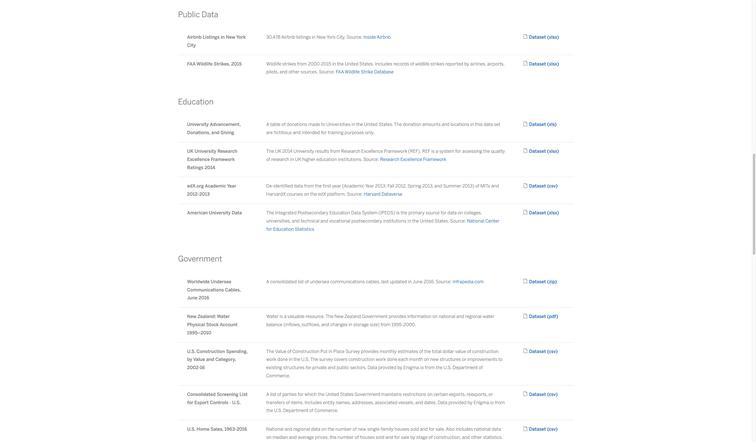 Task type: vqa. For each thing, say whether or not it's contained in the screenshot.
the construction,
yes



Task type: locate. For each thing, give the bounding box(es) containing it.
3 dataset ( csv ) from the top
[[529, 392, 558, 397]]

0 horizontal spatial year
[[227, 184, 236, 189]]

commerce. down entity
[[314, 408, 338, 414]]

national right information
[[439, 314, 455, 319]]

from inside a list of parties for which the united states government maintains restrictions on certain exports, reexports, or transfers of items. includes entity names, addresses, associated vessels, and dates. data provided by enigma.io from the u.s. department of commerce.
[[495, 400, 505, 406]]

commerce. inside the value of construction put in place survey provides monthly estimates of the total dollar value of construction work done in the u.s. the survey covers construction work done each month on new structures or improvements to existing structures for private and public sectors. data provided by enigma.io from the u.s. department of commerce.
[[266, 373, 290, 379]]

faa for faa wildlife strikes, 2015
[[187, 61, 196, 67]]

9 dataset from the top
[[529, 349, 546, 354]]

0 horizontal spatial york
[[236, 34, 246, 40]]

0 vertical spatial 2014
[[282, 149, 292, 154]]

institutions.
[[338, 157, 362, 162]]

strike
[[361, 69, 373, 75]]

communications
[[187, 287, 224, 293]]

provided inside the value of construction put in place survey provides monthly estimates of the total dollar value of construction work done in the u.s. the survey covers construction work done each month on new structures or improvements to existing structures for private and public sectors. data provided by enigma.io from the u.s. department of commerce.
[[378, 365, 396, 371]]

2 horizontal spatial airbnb
[[377, 34, 391, 40]]

2015 right 'strikes,'
[[231, 61, 242, 67]]

by inside the wildlife strikes from 2000-2015 in the united states. includes records of wildlife strikes reported by airlines, airports, pilots, and other sources. source:
[[464, 61, 469, 67]]

set
[[494, 122, 500, 127]]

1 water from the left
[[217, 314, 230, 319]]

2 csv from the top
[[549, 349, 556, 354]]

includes
[[456, 427, 473, 432]]

1 horizontal spatial other
[[471, 435, 482, 440]]

construction inside the value of construction put in place survey provides monthly estimates of the total dollar value of construction work done in the u.s. the survey covers construction work done each month on new structures or improvements to existing structures for private and public sectors. data provided by enigma.io from the u.s. department of commerce.
[[292, 349, 319, 354]]

donations,
[[187, 130, 210, 135]]

2 work from the left
[[376, 357, 386, 363]]

2000.
[[403, 322, 416, 328]]

1 vertical spatial national
[[266, 427, 284, 432]]

or down "value"
[[462, 357, 467, 363]]

outflows,
[[302, 322, 320, 328]]

3 ( from the top
[[547, 122, 549, 127]]

data inside "de-identified data from the first year (academic year 2013: fall 2012, spring 2013, and summer 2013) of mitx and harvardx courses on the edx platform. source:"
[[294, 184, 303, 189]]

2 year from the left
[[365, 184, 374, 189]]

research
[[217, 149, 237, 154], [341, 149, 360, 154], [380, 157, 399, 162]]

improvements
[[468, 357, 497, 363]]

regional up average
[[293, 427, 310, 432]]

from inside the uk 2014 university results from research excellence framework (ref). ref is a system for assessing the quality of research in uk higher education institutions. source:
[[330, 149, 340, 154]]

0 horizontal spatial department
[[283, 408, 308, 414]]

includes down which
[[305, 400, 322, 406]]

) for the integrated postsecondary education data system (ipeds) is the primary source for data on colleges, universities, and technical and vocational postsecondary institutions in the united states. source:
[[557, 210, 559, 216]]

for right source
[[441, 210, 447, 216]]

new inside water is a valuable resource. the new zealand government provides information on national and regional water balance (inflows, outflows, and changes in storage size) from 1995-2000.
[[334, 314, 344, 319]]

dataset for national and regional data on the number of new single-family houses sold and for sale. also includes national data on median and average prices, the number of houses sold and for sale by stage of construction, and other statistics
[[529, 427, 546, 432]]

2 horizontal spatial excellence
[[400, 157, 422, 162]]

1 horizontal spatial sold
[[410, 427, 419, 432]]

1 dataset from the top
[[529, 34, 546, 40]]

1 vertical spatial national
[[474, 427, 491, 432]]

2 done from the left
[[387, 357, 397, 363]]

dollar
[[442, 349, 454, 354]]

other down includes
[[471, 435, 482, 440]]

states. left the donation
[[379, 122, 393, 127]]

10 dataset from the top
[[529, 392, 546, 397]]

airbnb right inside
[[377, 34, 391, 40]]

amounts
[[422, 122, 441, 127]]

) for a table of donations made to universities in the united states. the donation amounts and locations in this data set are fictitious and intended for training purposes only.
[[555, 122, 557, 127]]

0 vertical spatial june
[[413, 279, 423, 285]]

0 horizontal spatial or
[[462, 357, 467, 363]]

1 vertical spatial new
[[358, 427, 366, 432]]

transfers
[[266, 400, 285, 406]]

0 horizontal spatial states.
[[360, 61, 374, 67]]

2016.
[[424, 279, 435, 285]]

0 vertical spatial national
[[467, 218, 484, 224]]

( for water is a valuable resource. the new zealand government provides information on national and regional water balance (inflows, outflows, and changes in storage size) from 1995-2000.
[[547, 314, 549, 319]]

framework inside the uk 2014 university results from research excellence framework (ref). ref is a system for assessing the quality of research in uk higher education institutions. source:
[[384, 149, 407, 154]]

uk up ratings
[[187, 149, 194, 154]]

or right reexports,
[[489, 392, 493, 397]]

1 vertical spatial commerce.
[[314, 408, 338, 414]]

summer
[[443, 184, 461, 189]]

wildlife for faa wildlife strike database
[[345, 69, 360, 75]]

by inside the value of construction put in place survey provides monthly estimates of the total dollar value of construction work done in the u.s. the survey covers construction work done each month on new structures or improvements to existing structures for private and public sectors. data provided by enigma.io from the u.s. department of commerce.
[[397, 365, 402, 371]]

york
[[236, 34, 246, 40], [327, 34, 336, 40]]

2015 down 30,478 airbnb listings in new york city. source: inside airbnb
[[321, 61, 331, 67]]

maintains
[[381, 392, 402, 397]]

6 ( from the top
[[547, 210, 549, 216]]

uk up research
[[275, 149, 281, 154]]

0 horizontal spatial houses
[[360, 435, 375, 440]]

1 vertical spatial to
[[498, 357, 503, 363]]

states. inside the integrated postsecondary education data system (ipeds) is the primary source for data on colleges, universities, and technical and vocational postsecondary institutions in the united states. source:
[[435, 218, 449, 224]]

wildlife left 'strikes,'
[[197, 61, 213, 67]]

dataset for de-identified data from the first year (academic year 2013: fall 2012, spring 2013, and summer 2013) of mitx and harvardx courses on the edx platform. source:
[[529, 184, 546, 189]]

xlsx for wildlife strikes from 2000-2015 in the united states. includes records of wildlife strikes reported by airlines, airports, pilots, and other sources. source:
[[549, 61, 557, 67]]

1 vertical spatial education
[[329, 210, 350, 216]]

2014 up research
[[282, 149, 292, 154]]

dataset
[[529, 34, 546, 40], [529, 61, 546, 67], [529, 122, 546, 127], [529, 149, 546, 154], [529, 184, 546, 189], [529, 210, 546, 216], [529, 279, 546, 285], [529, 314, 546, 319], [529, 349, 546, 354], [529, 392, 546, 397], [529, 427, 546, 432]]

a up (inflows,
[[284, 314, 286, 319]]

for down universities,
[[266, 227, 272, 232]]

united down source
[[420, 218, 434, 224]]

1 horizontal spatial national
[[467, 218, 484, 224]]

intended
[[302, 130, 320, 135]]

national inside the national and regional data on the number of new single-family houses sold and for sale. also includes national data on median and average prices, the number of houses sold and for sale by stage of construction, and other statistics
[[266, 427, 284, 432]]

source:
[[347, 34, 363, 40], [319, 69, 335, 75], [363, 157, 379, 162], [347, 192, 363, 197], [450, 218, 466, 224], [436, 279, 452, 285]]

airbnb right 30,478
[[281, 34, 295, 40]]

on left median
[[266, 435, 272, 440]]

) for wildlife strikes from 2000-2015 in the united states. includes records of wildlife strikes reported by airlines, airports, pilots, and other sources. source:
[[557, 61, 559, 67]]

quality
[[491, 149, 505, 154]]

system
[[362, 210, 378, 216]]

1 vertical spatial a
[[284, 314, 286, 319]]

dataset ( zip )
[[529, 279, 557, 285]]

and
[[280, 69, 287, 75], [442, 122, 450, 127], [211, 130, 219, 135], [293, 130, 301, 135], [434, 184, 442, 189], [491, 184, 499, 189], [292, 218, 300, 224], [320, 218, 328, 224], [456, 314, 464, 319], [321, 322, 329, 328], [206, 357, 214, 363], [328, 365, 336, 371], [415, 400, 423, 406], [285, 427, 292, 432], [420, 427, 428, 432], [289, 435, 297, 440], [385, 435, 393, 440], [462, 435, 470, 440]]

to right made
[[321, 122, 325, 127]]

0 horizontal spatial structures
[[283, 365, 305, 371]]

1 construction from the left
[[197, 349, 225, 354]]

university up ratings
[[195, 149, 216, 154]]

government up worldwide
[[178, 255, 222, 264]]

research inside uk university research excellence framework ratings 2014
[[217, 149, 237, 154]]

0 horizontal spatial excellence
[[187, 157, 210, 162]]

2013,
[[422, 184, 433, 189]]

new down the total
[[430, 357, 439, 363]]

a up transfers
[[266, 392, 269, 397]]

1 horizontal spatial strikes
[[431, 61, 444, 67]]

the left the donation
[[394, 122, 402, 127]]

united inside the integrated postsecondary education data system (ipeds) is the primary source for data on colleges, universities, and technical and vocational postsecondary institutions in the united states. source:
[[420, 218, 434, 224]]

1 horizontal spatial provided
[[448, 400, 467, 406]]

5 ( from the top
[[547, 184, 549, 189]]

1 horizontal spatial 2014
[[282, 149, 292, 154]]

xlsx for the integrated postsecondary education data system (ipeds) is the primary source for data on colleges, universities, and technical and vocational postsecondary institutions in the united states. source:
[[549, 210, 557, 216]]

water inside new zealand: water physical stock account 1995–2010
[[217, 314, 230, 319]]

done down 'monthly'
[[387, 357, 397, 363]]

on inside "de-identified data from the first year (academic year 2013: fall 2012, spring 2013, and summer 2013) of mitx and harvardx courses on the edx platform. source:"
[[304, 192, 309, 197]]

undersea
[[310, 279, 329, 285]]

csv for de-identified data from the first year (academic year 2013: fall 2012, spring 2013, and summer 2013) of mitx and harvardx courses on the edx platform. source:
[[549, 184, 556, 189]]

excellence inside uk university research excellence framework ratings 2014
[[187, 157, 210, 162]]

11 dataset from the top
[[529, 427, 546, 432]]

0 horizontal spatial a
[[284, 314, 286, 319]]

postsecondary
[[351, 218, 382, 224]]

is up institutions
[[396, 210, 400, 216]]

primary
[[408, 210, 425, 216]]

construction up sectors.
[[349, 357, 375, 363]]

for right system
[[455, 149, 461, 154]]

dataset ( csv )
[[529, 184, 558, 189], [529, 349, 558, 354], [529, 392, 558, 397], [529, 427, 558, 432]]

by down each
[[397, 365, 402, 371]]

0 horizontal spatial sold
[[376, 435, 384, 440]]

water up account
[[217, 314, 230, 319]]

4 xlsx from the top
[[549, 210, 557, 216]]

universities
[[326, 122, 351, 127]]

results
[[315, 149, 329, 154]]

1 vertical spatial department
[[283, 408, 308, 414]]

data inside the integrated postsecondary education data system (ipeds) is the primary source for data on colleges, universities, and technical and vocational postsecondary institutions in the united states. source:
[[351, 210, 361, 216]]

source: inside "de-identified data from the first year (academic year 2013: fall 2012, spring 2013, and summer 2013) of mitx and harvardx courses on the edx platform. source:"
[[347, 192, 363, 197]]

4 dataset from the top
[[529, 149, 546, 154]]

states
[[340, 392, 354, 397]]

2 vertical spatial government
[[355, 392, 380, 397]]

year inside "de-identified data from the first year (academic year 2013: fall 2012, spring 2013, and summer 2013) of mitx and harvardx courses on the edx platform. source:"
[[365, 184, 374, 189]]

national for center
[[467, 218, 484, 224]]

2016 down communications
[[199, 296, 209, 301]]

) for the uk 2014 university results from research excellence framework (ref). ref is a system for assessing the quality of research in uk higher education institutions. source:
[[557, 149, 559, 154]]

1 horizontal spatial done
[[387, 357, 397, 363]]

commerce. down existing
[[266, 373, 290, 379]]

dataset for the integrated postsecondary education data system (ipeds) is the primary source for data on colleges, universities, and technical and vocational postsecondary institutions in the united states. source:
[[529, 210, 546, 216]]

csv for the value of construction put in place survey provides monthly estimates of the total dollar value of construction work done in the u.s. the survey covers construction work done each month on new structures or improvements to existing structures for private and public sectors. data provided by enigma.io from the u.s. department of commerce.
[[549, 349, 556, 354]]

2014 inside the uk 2014 university results from research excellence framework (ref). ref is a system for assessing the quality of research in uk higher education institutions. source:
[[282, 149, 292, 154]]

education
[[316, 157, 337, 162]]

0 vertical spatial new
[[430, 357, 439, 363]]

is right ref
[[431, 149, 435, 154]]

construction up improvements
[[472, 349, 499, 354]]

city
[[187, 43, 196, 48]]

source: right city.
[[347, 34, 363, 40]]

dataset ( pdf )
[[529, 314, 558, 319]]

government up addresses,
[[355, 392, 380, 397]]

4 dataset ( xlsx ) from the top
[[529, 210, 559, 216]]

10 ( from the top
[[547, 392, 549, 397]]

0 vertical spatial to
[[321, 122, 325, 127]]

1 horizontal spatial or
[[489, 392, 493, 397]]

2 dataset ( csv ) from the top
[[529, 349, 558, 354]]

construction up the 'category,'
[[197, 349, 225, 354]]

states. inside a table of donations made to universities in the united states. the donation amounts and locations in this data set are fictitious and intended for training purposes only.
[[379, 122, 393, 127]]

0 vertical spatial is
[[431, 149, 435, 154]]

government inside water is a valuable resource. the new zealand government provides information on national and regional water balance (inflows, outflows, and changes in storage size) from 1995-2000.
[[362, 314, 388, 319]]

2 ( from the top
[[547, 61, 549, 67]]

done
[[277, 357, 288, 363], [387, 357, 397, 363]]

provides
[[389, 314, 406, 319], [361, 349, 379, 354]]

0 vertical spatial education
[[178, 97, 214, 107]]

monthly
[[380, 349, 397, 354]]

research inside the uk 2014 university results from research excellence framework (ref). ref is a system for assessing the quality of research in uk higher education institutions. source:
[[341, 149, 360, 154]]

1 a from the top
[[266, 122, 269, 127]]

dataset for the uk 2014 university results from research excellence framework (ref). ref is a system for assessing the quality of research in uk higher education institutions. source:
[[529, 149, 546, 154]]

2 xlsx from the top
[[549, 61, 557, 67]]

national inside water is a valuable resource. the new zealand government provides information on national and regional water balance (inflows, outflows, and changes in storage size) from 1995-2000.
[[439, 314, 455, 319]]

for inside the value of construction put in place survey provides monthly estimates of the total dollar value of construction work done in the u.s. the survey covers construction work done each month on new structures or improvements to existing structures for private and public sectors. data provided by enigma.io from the u.s. department of commerce.
[[306, 365, 311, 371]]

construction inside u.s. construction spending, by value and category, 2002-16
[[197, 349, 225, 354]]

0 vertical spatial includes
[[375, 61, 392, 67]]

new
[[430, 357, 439, 363], [358, 427, 366, 432]]

u.s. right the -
[[232, 400, 241, 406]]

reported
[[445, 61, 463, 67]]

0 vertical spatial a
[[436, 149, 438, 154]]

0 vertical spatial provided
[[378, 365, 396, 371]]

done up existing
[[277, 357, 288, 363]]

1 horizontal spatial regional
[[465, 314, 482, 319]]

2 horizontal spatial is
[[431, 149, 435, 154]]

2 water from the left
[[266, 314, 279, 319]]

university inside uk university research excellence framework ratings 2014
[[195, 149, 216, 154]]

5 dataset from the top
[[529, 184, 546, 189]]

and inside u.s. construction spending, by value and category, 2002-16
[[206, 357, 214, 363]]

0 vertical spatial or
[[462, 357, 467, 363]]

4 csv from the top
[[549, 427, 556, 432]]

value up existing
[[275, 349, 286, 354]]

wildlife
[[197, 61, 213, 67], [266, 61, 281, 67], [345, 69, 360, 75]]

1 horizontal spatial commerce.
[[314, 408, 338, 414]]

1 horizontal spatial department
[[453, 365, 478, 371]]

1 york from the left
[[236, 34, 246, 40]]

0 horizontal spatial done
[[277, 357, 288, 363]]

ratings
[[187, 165, 204, 170]]

2 2015 from the left
[[321, 61, 331, 67]]

education inside the integrated postsecondary education data system (ipeds) is the primary source for data on colleges, universities, and technical and vocational postsecondary institutions in the united states. source:
[[329, 210, 350, 216]]

1 horizontal spatial faa
[[336, 69, 344, 75]]

list up transfers
[[270, 392, 276, 397]]

6 dataset from the top
[[529, 210, 546, 216]]

infrapedia.com link
[[453, 279, 484, 285]]

3 csv from the top
[[549, 392, 556, 397]]

national down colleges,
[[467, 218, 484, 224]]

or inside a list of parties for which the united states government maintains restrictions on certain exports, reexports, or transfers of items. includes entity names, addresses, associated vessels, and dates. data provided by enigma.io from the u.s. department of commerce.
[[489, 392, 493, 397]]

2 strikes from the left
[[431, 61, 444, 67]]

0 vertical spatial national
[[439, 314, 455, 319]]

1 airbnb from the left
[[187, 34, 202, 40]]

0 vertical spatial commerce.
[[266, 373, 290, 379]]

national inside national center for education statistics
[[467, 218, 484, 224]]

2002-
[[187, 365, 200, 371]]

provided inside a list of parties for which the united states government maintains restrictions on certain exports, reexports, or transfers of items. includes entity names, addresses, associated vessels, and dates. data provided by enigma.io from the u.s. department of commerce.
[[448, 400, 467, 406]]

framework down giving
[[211, 157, 235, 162]]

1 horizontal spatial framework
[[384, 149, 407, 154]]

only.
[[365, 130, 375, 135]]

vessels,
[[398, 400, 414, 406]]

on up dates.
[[427, 392, 433, 397]]

0 vertical spatial structures
[[440, 357, 461, 363]]

provided
[[378, 365, 396, 371], [448, 400, 467, 406]]

education for national center for education statistics
[[273, 227, 294, 232]]

by up 2002-
[[187, 357, 192, 363]]

9 ( from the top
[[547, 349, 549, 354]]

wildlife
[[415, 61, 430, 67]]

1 horizontal spatial education
[[273, 227, 294, 232]]

csv
[[549, 184, 556, 189], [549, 349, 556, 354], [549, 392, 556, 397], [549, 427, 556, 432]]

on right courses
[[304, 192, 309, 197]]

0 horizontal spatial provided
[[378, 365, 396, 371]]

from inside the value of construction put in place survey provides monthly estimates of the total dollar value of construction work done in the u.s. the survey covers construction work done each month on new structures or improvements to existing structures for private and public sectors. data provided by enigma.io from the u.s. department of commerce.
[[425, 365, 435, 371]]

size)
[[370, 322, 380, 328]]

department down items.
[[283, 408, 308, 414]]

zip
[[549, 279, 555, 285]]

provided down 'monthly'
[[378, 365, 396, 371]]

associated
[[375, 400, 397, 406]]

in inside the uk 2014 university results from research excellence framework (ref). ref is a system for assessing the quality of research in uk higher education institutions. source:
[[290, 157, 294, 162]]

11 ( from the top
[[547, 427, 549, 432]]

1 vertical spatial construction
[[349, 357, 375, 363]]

1 work from the left
[[266, 357, 276, 363]]

0 vertical spatial department
[[453, 365, 478, 371]]

2 dataset ( xlsx ) from the top
[[529, 61, 559, 67]]

on inside the integrated postsecondary education data system (ipeds) is the primary source for data on colleges, universities, and technical and vocational postsecondary institutions in the united states. source:
[[458, 210, 463, 216]]

8 dataset from the top
[[529, 314, 546, 319]]

which
[[305, 392, 317, 397]]

for left private
[[306, 365, 311, 371]]

1 vertical spatial states.
[[379, 122, 393, 127]]

0 horizontal spatial includes
[[305, 400, 322, 406]]

enigma.io inside the value of construction put in place survey provides monthly estimates of the total dollar value of construction work done in the u.s. the survey covers construction work done each month on new structures or improvements to existing structures for private and public sectors. data provided by enigma.io from the u.s. department of commerce.
[[403, 365, 424, 371]]

1 dataset ( csv ) from the top
[[529, 184, 558, 189]]

on left colleges,
[[458, 210, 463, 216]]

0 vertical spatial 2016
[[199, 296, 209, 301]]

1 done from the left
[[277, 357, 288, 363]]

on right month
[[424, 357, 429, 363]]

data inside the value of construction put in place survey provides monthly estimates of the total dollar value of construction work done in the u.s. the survey covers construction work done each month on new structures or improvements to existing structures for private and public sectors. data provided by enigma.io from the u.s. department of commerce.
[[368, 365, 377, 371]]

the up 'changes'
[[326, 314, 333, 319]]

2 a from the top
[[266, 279, 269, 285]]

number down names,
[[335, 427, 352, 432]]

airbnb inside airbnb listings in new york city
[[187, 34, 202, 40]]

dataset ( xlsx ) for wildlife strikes from 2000-2015 in the united states. includes records of wildlife strikes reported by airlines, airports, pilots, and other sources. source:
[[529, 61, 559, 67]]

csv for national and regional data on the number of new single-family houses sold and for sale. also includes national data on median and average prices, the number of houses sold and for sale by stage of construction, and other statistics
[[549, 427, 556, 432]]

national inside the national and regional data on the number of new single-family houses sold and for sale. also includes national data on median and average prices, the number of houses sold and for sale by stage of construction, and other statistics
[[474, 427, 491, 432]]

for up items.
[[298, 392, 304, 397]]

4 dataset ( csv ) from the top
[[529, 427, 558, 432]]

1 xlsx from the top
[[549, 34, 557, 40]]

airbnb
[[187, 34, 202, 40], [281, 34, 295, 40], [377, 34, 391, 40]]

year up harvard
[[365, 184, 374, 189]]

) for a list of parties for which the united states government maintains restrictions on certain exports, reexports, or transfers of items. includes entity names, addresses, associated vessels, and dates. data provided by enigma.io from the u.s. department of commerce.
[[556, 392, 558, 397]]

june left 2016.
[[413, 279, 423, 285]]

structures down dollar on the right bottom of the page
[[440, 357, 461, 363]]

1 horizontal spatial water
[[266, 314, 279, 319]]

0 vertical spatial regional
[[465, 314, 482, 319]]

0 horizontal spatial strikes
[[282, 61, 296, 67]]

0 horizontal spatial regional
[[293, 427, 310, 432]]

statistics
[[295, 227, 314, 232]]

2 vertical spatial is
[[280, 314, 283, 319]]

2 vertical spatial education
[[273, 227, 294, 232]]

commerce. inside a list of parties for which the united states government maintains restrictions on certain exports, reexports, or transfers of items. includes entity names, addresses, associated vessels, and dates. data provided by enigma.io from the u.s. department of commerce.
[[314, 408, 338, 414]]

3 dataset ( xlsx ) from the top
[[529, 149, 559, 154]]

3 a from the top
[[266, 392, 269, 397]]

1 vertical spatial other
[[471, 435, 482, 440]]

0 horizontal spatial value
[[193, 357, 205, 363]]

( for the integrated postsecondary education data system (ipeds) is the primary source for data on colleges, universities, and technical and vocational postsecondary institutions in the united states. source:
[[547, 210, 549, 216]]

0 vertical spatial faa
[[187, 61, 196, 67]]

center
[[485, 218, 499, 224]]

a list of parties for which the united states government maintains restrictions on certain exports, reexports, or transfers of items. includes entity names, addresses, associated vessels, and dates. data provided by enigma.io from the u.s. department of commerce.
[[266, 392, 505, 414]]

or
[[462, 357, 467, 363], [489, 392, 493, 397]]

dataset for a list of parties for which the united states government maintains restrictions on certain exports, reexports, or transfers of items. includes entity names, addresses, associated vessels, and dates. data provided by enigma.io from the u.s. department of commerce.
[[529, 392, 546, 397]]

work down 'monthly'
[[376, 357, 386, 363]]

source: down colleges,
[[450, 218, 466, 224]]

the
[[337, 61, 344, 67], [356, 122, 363, 127], [483, 149, 490, 154], [315, 184, 322, 189], [310, 192, 317, 197], [401, 210, 407, 216], [412, 218, 419, 224], [424, 349, 431, 354], [294, 357, 300, 363], [436, 365, 443, 371], [318, 392, 324, 397], [266, 408, 273, 414], [328, 427, 334, 432], [330, 435, 336, 440]]

water
[[483, 314, 494, 319]]

the up universities,
[[266, 210, 274, 216]]

or inside the value of construction put in place survey provides monthly estimates of the total dollar value of construction work done in the u.s. the survey covers construction work done each month on new structures or improvements to existing structures for private and public sectors. data provided by enigma.io from the u.s. department of commerce.
[[462, 357, 467, 363]]

7 ( from the top
[[547, 279, 549, 285]]

resource.
[[306, 314, 325, 319]]

( for wildlife strikes from 2000-2015 in the united states. includes records of wildlife strikes reported by airlines, airports, pilots, and other sources. source:
[[547, 61, 549, 67]]

excellence down (ref).
[[400, 157, 422, 162]]

the up private
[[310, 357, 318, 363]]

0 vertical spatial states.
[[360, 61, 374, 67]]

national up median
[[266, 427, 284, 432]]

8 ( from the top
[[547, 314, 549, 319]]

uk left higher
[[295, 157, 301, 162]]

by down reexports,
[[468, 400, 473, 406]]

4 ( from the top
[[547, 149, 549, 154]]

strikes left 2000-
[[282, 61, 296, 67]]

framework
[[384, 149, 407, 154], [211, 157, 235, 162], [423, 157, 446, 162]]

airbnb listings in new york city
[[187, 34, 246, 48]]

2013)
[[462, 184, 474, 189]]

to inside the value of construction put in place survey provides monthly estimates of the total dollar value of construction work done in the u.s. the survey covers construction work done each month on new structures or improvements to existing structures for private and public sectors. data provided by enigma.io from the u.s. department of commerce.
[[498, 357, 503, 363]]

1 horizontal spatial is
[[396, 210, 400, 216]]

strikes right the wildlife
[[431, 61, 444, 67]]

united up faa wildlife strike database link at the top of the page
[[345, 61, 359, 67]]

and inside the value of construction put in place survey provides monthly estimates of the total dollar value of construction work done in the u.s. the survey covers construction work done each month on new structures or improvements to existing structures for private and public sectors. data provided by enigma.io from the u.s. department of commerce.
[[328, 365, 336, 371]]

sold
[[410, 427, 419, 432], [376, 435, 384, 440]]

1 csv from the top
[[549, 184, 556, 189]]

1 vertical spatial structures
[[283, 365, 305, 371]]

sources.
[[301, 69, 318, 75]]

the inside the wildlife strikes from 2000-2015 in the united states. includes records of wildlife strikes reported by airlines, airports, pilots, and other sources. source:
[[337, 61, 344, 67]]

2 dataset from the top
[[529, 61, 546, 67]]

1995–2010
[[187, 330, 211, 336]]

( for a table of donations made to universities in the united states. the donation amounts and locations in this data set are fictitious and intended for training purposes only.
[[547, 122, 549, 127]]

0 horizontal spatial 2016
[[199, 296, 209, 301]]

year inside the edx.org academic year 2012-2013
[[227, 184, 236, 189]]

enigma.io down reexports,
[[474, 400, 494, 406]]

3 dataset from the top
[[529, 122, 546, 127]]

regional inside water is a valuable resource. the new zealand government provides information on national and regional water balance (inflows, outflows, and changes in storage size) from 1995-2000.
[[465, 314, 482, 319]]

data inside a list of parties for which the united states government maintains restrictions on certain exports, reexports, or transfers of items. includes entity names, addresses, associated vessels, and dates. data provided by enigma.io from the u.s. department of commerce.
[[438, 400, 447, 406]]

2012,
[[395, 184, 407, 189]]

1 horizontal spatial states.
[[379, 122, 393, 127]]

3 xlsx from the top
[[549, 149, 557, 154]]

framework inside uk university research excellence framework ratings 2014
[[211, 157, 235, 162]]

value up the 16
[[193, 357, 205, 363]]

national center for education statistics link
[[266, 218, 499, 232]]

structures right existing
[[283, 365, 305, 371]]

1 horizontal spatial national
[[474, 427, 491, 432]]

1 2015 from the left
[[231, 61, 242, 67]]

0 horizontal spatial to
[[321, 122, 325, 127]]

united up only.
[[364, 122, 378, 127]]

2014 right ratings
[[205, 165, 215, 170]]

0 horizontal spatial national
[[439, 314, 455, 319]]

1 vertical spatial includes
[[305, 400, 322, 406]]

in inside airbnb listings in new york city
[[221, 34, 225, 40]]

construction left put
[[292, 349, 319, 354]]

prices,
[[315, 435, 329, 440]]

sales,
[[211, 427, 223, 432]]

new inside airbnb listings in new york city
[[226, 34, 235, 40]]

30,478
[[266, 34, 280, 40]]

storage
[[353, 322, 369, 328]]

new inside the value of construction put in place survey provides monthly estimates of the total dollar value of construction work done in the u.s. the survey covers construction work done each month on new structures or improvements to existing structures for private and public sectors. data provided by enigma.io from the u.s. department of commerce.
[[430, 357, 439, 363]]

excellence down only.
[[361, 149, 383, 154]]

government inside a list of parties for which the united states government maintains restrictions on certain exports, reexports, or transfers of items. includes entity names, addresses, associated vessels, and dates. data provided by enigma.io from the u.s. department of commerce.
[[355, 392, 380, 397]]

united up entity
[[325, 392, 339, 397]]

dataset for water is a valuable resource. the new zealand government provides information on national and regional water balance (inflows, outflows, and changes in storage size) from 1995-2000.
[[529, 314, 546, 319]]

0 horizontal spatial list
[[270, 392, 276, 397]]

0 vertical spatial enigma.io
[[403, 365, 424, 371]]

1 vertical spatial provided
[[448, 400, 467, 406]]

new up 'changes'
[[334, 314, 344, 319]]

enigma.io
[[403, 365, 424, 371], [474, 400, 494, 406]]

provides inside water is a valuable resource. the new zealand government provides information on national and regional water balance (inflows, outflows, and changes in storage size) from 1995-2000.
[[389, 314, 406, 319]]

of inside "de-identified data from the first year (academic year 2013: fall 2012, spring 2013, and summer 2013) of mitx and harvardx courses on the edx platform. source:"
[[475, 184, 479, 189]]

1 horizontal spatial new
[[430, 357, 439, 363]]

technical
[[301, 218, 319, 224]]

1 horizontal spatial provides
[[389, 314, 406, 319]]

2012-
[[187, 192, 199, 197]]

1 vertical spatial 2016
[[237, 427, 247, 432]]

new right listings
[[317, 34, 326, 40]]

2 construction from the left
[[292, 349, 319, 354]]

education inside national center for education statistics
[[273, 227, 294, 232]]

faa wildlife strike database link
[[336, 69, 394, 75]]

dataset ( xlsx )
[[529, 34, 559, 40], [529, 61, 559, 67], [529, 149, 559, 154], [529, 210, 559, 216]]

1 vertical spatial a
[[266, 279, 269, 285]]

american
[[187, 210, 208, 216]]

0 horizontal spatial other
[[289, 69, 300, 75]]

national right includes
[[474, 427, 491, 432]]

undersea
[[211, 279, 231, 285]]

) for de-identified data from the first year (academic year 2013: fall 2012, spring 2013, and summer 2013) of mitx and harvardx courses on the edx platform. source:
[[556, 184, 558, 189]]

1 year from the left
[[227, 184, 236, 189]]

0 horizontal spatial 2015
[[231, 61, 242, 67]]

faa left strike
[[336, 69, 344, 75]]

national
[[439, 314, 455, 319], [474, 427, 491, 432]]

new inside new zealand: water physical stock account 1995–2010
[[187, 314, 197, 319]]

source: right institutions.
[[363, 157, 379, 162]]

0 horizontal spatial framework
[[211, 157, 235, 162]]

regional inside the national and regional data on the number of new single-family houses sold and for sale. also includes national data on median and average prices, the number of houses sold and for sale by stage of construction, and other statistics
[[293, 427, 310, 432]]

by right sale
[[410, 435, 415, 440]]

worldwide undersea communications cables, june 2016
[[187, 279, 241, 301]]

integrated
[[275, 210, 297, 216]]

provides inside the value of construction put in place survey provides monthly estimates of the total dollar value of construction work done in the u.s. the survey covers construction work done each month on new structures or improvements to existing structures for private and public sectors. data provided by enigma.io from the u.s. department of commerce.
[[361, 349, 379, 354]]

enigma.io inside a list of parties for which the united states government maintains restrictions on certain exports, reexports, or transfers of items. includes entity names, addresses, associated vessels, and dates. data provided by enigma.io from the u.s. department of commerce.
[[474, 400, 494, 406]]

balance
[[266, 322, 282, 328]]

sold down single-
[[376, 435, 384, 440]]

( for the value of construction put in place survey provides monthly estimates of the total dollar value of construction work done in the u.s. the survey covers construction work done each month on new structures or improvements to existing structures for private and public sectors. data provided by enigma.io from the u.s. department of commerce.
[[547, 349, 549, 354]]

education for the integrated postsecondary education data system (ipeds) is the primary source for data on colleges, universities, and technical and vocational postsecondary institutions in the united states. source:
[[329, 210, 350, 216]]

private
[[312, 365, 327, 371]]

0 horizontal spatial airbnb
[[187, 34, 202, 40]]

0 horizontal spatial construction
[[197, 349, 225, 354]]

is up balance
[[280, 314, 283, 319]]

for left sale
[[394, 435, 400, 440]]

2 horizontal spatial states.
[[435, 218, 449, 224]]

export
[[194, 400, 209, 406]]

a left 'table'
[[266, 122, 269, 127]]

2016 inside "worldwide undersea communications cables, june 2016"
[[199, 296, 209, 301]]

a inside a list of parties for which the united states government maintains restrictions on certain exports, reexports, or transfers of items. includes entity names, addresses, associated vessels, and dates. data provided by enigma.io from the u.s. department of commerce.
[[266, 392, 269, 397]]

) for national and regional data on the number of new single-family houses sold and for sale. also includes national data on median and average prices, the number of houses sold and for sale by stage of construction, and other statistics
[[556, 427, 558, 432]]

wildlife up the pilots,
[[266, 61, 281, 67]]

in inside the integrated postsecondary education data system (ipeds) is the primary source for data on colleges, universities, and technical and vocational postsecondary institutions in the united states. source:
[[407, 218, 411, 224]]

0 horizontal spatial is
[[280, 314, 283, 319]]

year right academic
[[227, 184, 236, 189]]

0 horizontal spatial education
[[178, 97, 214, 107]]

2016
[[199, 296, 209, 301], [237, 427, 247, 432]]

other left sources.
[[289, 69, 300, 75]]

0 vertical spatial number
[[335, 427, 352, 432]]

research down giving
[[217, 149, 237, 154]]

home
[[197, 427, 209, 432]]

data inside a table of donations made to universities in the united states. the donation amounts and locations in this data set are fictitious and intended for training purposes only.
[[484, 122, 493, 127]]

source: down 2000-
[[319, 69, 335, 75]]

framework down ref
[[423, 157, 446, 162]]

from inside "de-identified data from the first year (academic year 2013: fall 2012, spring 2013, and summer 2013) of mitx and harvardx courses on the edx platform. source:"
[[304, 184, 314, 189]]



Task type: describe. For each thing, give the bounding box(es) containing it.
1 vertical spatial number
[[338, 435, 354, 440]]

donation
[[403, 122, 421, 127]]

uk university research excellence framework ratings 2014
[[187, 149, 237, 170]]

research excellence framework link
[[380, 157, 446, 162]]

2015 inside the wildlife strikes from 2000-2015 in the united states. includes records of wildlife strikes reported by airlines, airports, pilots, and other sources. source:
[[321, 61, 331, 67]]

for inside the uk 2014 university results from research excellence framework (ref). ref is a system for assessing the quality of research in uk higher education institutions. source:
[[455, 149, 461, 154]]

by inside the national and regional data on the number of new single-family houses sold and for sale. also includes national data on median and average prices, the number of houses sold and for sale by stage of construction, and other statistics
[[410, 435, 415, 440]]

stock
[[206, 322, 219, 328]]

june inside "worldwide undersea communications cables, june 2016"
[[187, 296, 197, 301]]

zealand
[[345, 314, 361, 319]]

harvard dataverse
[[364, 192, 402, 197]]

a table of donations made to universities in the united states. the donation amounts and locations in this data set are fictitious and intended for training purposes only.
[[266, 122, 500, 135]]

national for and
[[266, 427, 284, 432]]

vocational
[[329, 218, 350, 224]]

listings
[[296, 34, 311, 40]]

the integrated postsecondary education data system (ipeds) is the primary source for data on colleges, universities, and technical and vocational postsecondary institutions in the united states. source:
[[266, 210, 482, 224]]

donations
[[287, 122, 307, 127]]

colleges,
[[464, 210, 482, 216]]

dataset ( csv ) for de-identified data from the first year (academic year 2013: fall 2012, spring 2013, and summer 2013) of mitx and harvardx courses on the edx platform. source:
[[529, 184, 558, 189]]

source: inside the integrated postsecondary education data system (ipeds) is the primary source for data on colleges, universities, and technical and vocational postsecondary institutions in the united states. source:
[[450, 218, 466, 224]]

family
[[381, 427, 394, 432]]

faa for faa wildlife strike database
[[336, 69, 344, 75]]

each
[[398, 357, 408, 363]]

identified
[[274, 184, 293, 189]]

pdf
[[549, 314, 556, 319]]

1 vertical spatial sold
[[376, 435, 384, 440]]

0 vertical spatial houses
[[395, 427, 409, 432]]

2 airbnb from the left
[[281, 34, 295, 40]]

from inside water is a valuable resource. the new zealand government provides information on national and regional water balance (inflows, outflows, and changes in storage size) from 1995-2000.
[[381, 322, 391, 328]]

public
[[178, 10, 200, 19]]

inside airbnb link
[[364, 34, 391, 40]]

1 horizontal spatial list
[[298, 279, 304, 285]]

faa wildlife strike database
[[336, 69, 394, 75]]

states. inside the wildlife strikes from 2000-2015 in the united states. includes records of wildlife strikes reported by airlines, airports, pilots, and other sources. source:
[[360, 61, 374, 67]]

in inside water is a valuable resource. the new zealand government provides information on national and regional water balance (inflows, outflows, and changes in storage size) from 1995-2000.
[[349, 322, 352, 328]]

3 airbnb from the left
[[377, 34, 391, 40]]

wildlife for faa wildlife strikes, 2015
[[197, 61, 213, 67]]

national center for education statistics
[[266, 218, 499, 232]]

also
[[446, 427, 455, 432]]

from inside the wildlife strikes from 2000-2015 in the united states. includes records of wildlife strikes reported by airlines, airports, pilots, and other sources. source:
[[297, 61, 307, 67]]

worldwide
[[187, 279, 210, 285]]

dataset ( csv ) for national and regional data on the number of new single-family houses sold and for sale. also includes national data on median and average prices, the number of houses sold and for sale by stage of construction, and other statistics
[[529, 427, 558, 432]]

a consolidated list of undersea communications cables, last updated in june 2016. source: infrapedia.com
[[266, 279, 484, 285]]

airports,
[[487, 61, 505, 67]]

30,478 airbnb listings in new york city. source: inside airbnb
[[266, 34, 391, 40]]

dataset ( xlsx ) for the integrated postsecondary education data system (ipeds) is the primary source for data on colleges, universities, and technical and vocational postsecondary institutions in the united states. source:
[[529, 210, 559, 216]]

dataset ( csv ) for a list of parties for which the united states government maintains restrictions on certain exports, reexports, or transfers of items. includes entity names, addresses, associated vessels, and dates. data provided by enigma.io from the u.s. department of commerce.
[[529, 392, 558, 397]]

other inside the national and regional data on the number of new single-family houses sold and for sale. also includes national data on median and average prices, the number of houses sold and for sale by stage of construction, and other statistics
[[471, 435, 482, 440]]

by inside a list of parties for which the united states government maintains restrictions on certain exports, reexports, or transfers of items. includes entity names, addresses, associated vessels, and dates. data provided by enigma.io from the u.s. department of commerce.
[[468, 400, 473, 406]]

1 horizontal spatial 2016
[[237, 427, 247, 432]]

academic
[[205, 184, 226, 189]]

u.s. construction spending, by value and category, 2002-16
[[187, 349, 248, 371]]

the inside water is a valuable resource. the new zealand government provides information on national and regional water balance (inflows, outflows, and changes in storage size) from 1995-2000.
[[326, 314, 333, 319]]

2013:
[[375, 184, 387, 189]]

wildlife strikes from 2000-2015 in the united states. includes records of wildlife strikes reported by airlines, airports, pilots, and other sources. source:
[[266, 61, 505, 75]]

median
[[273, 435, 288, 440]]

dataset for a table of donations made to universities in the united states. the donation amounts and locations in this data set are fictitious and intended for training purposes only.
[[529, 122, 546, 127]]

other inside the wildlife strikes from 2000-2015 in the united states. includes records of wildlife strikes reported by airlines, airports, pilots, and other sources. source:
[[289, 69, 300, 75]]

public
[[337, 365, 349, 371]]

a inside the uk 2014 university results from research excellence framework (ref). ref is a system for assessing the quality of research in uk higher education institutions. source:
[[436, 149, 438, 154]]

-
[[229, 400, 231, 406]]

de-
[[266, 184, 274, 189]]

dataset for the value of construction put in place survey provides monthly estimates of the total dollar value of construction work done in the u.s. the survey covers construction work done each month on new structures or improvements to existing structures for private and public sectors. data provided by enigma.io from the u.s. department of commerce.
[[529, 349, 546, 354]]

estimates
[[398, 349, 418, 354]]

wildlife inside the wildlife strikes from 2000-2015 in the united states. includes records of wildlife strikes reported by airlines, airports, pilots, and other sources. source:
[[266, 61, 281, 67]]

u.s. down dollar on the right bottom of the page
[[444, 365, 452, 371]]

certain
[[434, 392, 448, 397]]

xlsx for the uk 2014 university results from research excellence framework (ref). ref is a system for assessing the quality of research in uk higher education institutions. source:
[[549, 149, 557, 154]]

on inside water is a valuable resource. the new zealand government provides information on national and regional water balance (inflows, outflows, and changes in storage size) from 1995-2000.
[[432, 314, 438, 319]]

1 horizontal spatial construction
[[472, 349, 499, 354]]

a inside water is a valuable resource. the new zealand government provides information on national and regional water balance (inflows, outflows, and changes in storage size) from 1995-2000.
[[284, 314, 286, 319]]

data inside the integrated postsecondary education data system (ipeds) is the primary source for data on colleges, universities, and technical and vocational postsecondary institutions in the united states. source:
[[448, 210, 457, 216]]

the inside a table of donations made to universities in the united states. the donation amounts and locations in this data set are fictitious and intended for training purposes only.
[[356, 122, 363, 127]]

is inside the uk 2014 university results from research excellence framework (ref). ref is a system for assessing the quality of research in uk higher education institutions. source:
[[431, 149, 435, 154]]

1 horizontal spatial structures
[[440, 357, 461, 363]]

locations
[[451, 122, 469, 127]]

entity
[[323, 400, 335, 406]]

1 vertical spatial houses
[[360, 435, 375, 440]]

department inside a list of parties for which the united states government maintains restrictions on certain exports, reexports, or transfers of items. includes entity names, addresses, associated vessels, and dates. data provided by enigma.io from the u.s. department of commerce.
[[283, 408, 308, 414]]

) for water is a valuable resource. the new zealand government provides information on national and regional water balance (inflows, outflows, and changes in storage size) from 1995-2000.
[[556, 314, 558, 319]]

excellence inside the uk 2014 university results from research excellence framework (ref). ref is a system for assessing the quality of research in uk higher education institutions. source:
[[361, 149, 383, 154]]

0 vertical spatial government
[[178, 255, 222, 264]]

0 horizontal spatial construction
[[349, 357, 375, 363]]

includes inside a list of parties for which the united states government maintains restrictions on certain exports, reexports, or transfers of items. includes entity names, addresses, associated vessels, and dates. data provided by enigma.io from the u.s. department of commerce.
[[305, 400, 322, 406]]

york inside airbnb listings in new york city
[[236, 34, 246, 40]]

2000-
[[308, 61, 321, 67]]

for inside the integrated postsecondary education data system (ipeds) is the primary source for data on colleges, universities, and technical and vocational postsecondary institutions in the united states. source:
[[441, 210, 447, 216]]

1 ( from the top
[[547, 34, 549, 40]]

list inside a list of parties for which the united states government maintains restrictions on certain exports, reexports, or transfers of items. includes entity names, addresses, associated vessels, and dates. data provided by enigma.io from the u.s. department of commerce.
[[270, 392, 276, 397]]

harvard dataverse link
[[364, 192, 402, 197]]

items.
[[291, 400, 304, 406]]

department inside the value of construction put in place survey provides monthly estimates of the total dollar value of construction work done in the u.s. the survey covers construction work done each month on new structures or improvements to existing structures for private and public sectors. data provided by enigma.io from the u.s. department of commerce.
[[453, 365, 478, 371]]

new inside the national and regional data on the number of new single-family houses sold and for sale. also includes national data on median and average prices, the number of houses sold and for sale by stage of construction, and other statistics
[[358, 427, 366, 432]]

faa wildlife strikes, 2015
[[187, 61, 242, 67]]

the inside the integrated postsecondary education data system (ipeds) is the primary source for data on colleges, universities, and technical and vocational postsecondary institutions in the united states. source:
[[266, 210, 274, 216]]

assessing
[[462, 149, 482, 154]]

listings
[[203, 34, 220, 40]]

value inside u.s. construction spending, by value and category, 2002-16
[[193, 357, 205, 363]]

for inside a list of parties for which the united states government maintains restrictions on certain exports, reexports, or transfers of items. includes entity names, addresses, associated vessels, and dates. data provided by enigma.io from the u.s. department of commerce.
[[298, 392, 304, 397]]

for inside national center for education statistics
[[266, 227, 272, 232]]

of inside the wildlife strikes from 2000-2015 in the united states. includes records of wildlife strikes reported by airlines, airports, pilots, and other sources. source:
[[410, 61, 414, 67]]

source: right 2016.
[[436, 279, 452, 285]]

dataverse
[[382, 192, 402, 197]]

2 horizontal spatial framework
[[423, 157, 446, 162]]

university right american
[[209, 210, 231, 216]]

courses
[[287, 192, 303, 197]]

a for a consolidated list of undersea communications cables, last updated in june 2016. source: infrapedia.com
[[266, 279, 269, 285]]

single-
[[367, 427, 381, 432]]

) for the value of construction put in place survey provides monthly estimates of the total dollar value of construction work done in the u.s. the survey covers construction work done each month on new structures or improvements to existing structures for private and public sectors. data provided by enigma.io from the u.s. department of commerce.
[[556, 349, 558, 354]]

on inside the value of construction put in place survey provides monthly estimates of the total dollar value of construction work done in the u.s. the survey covers construction work done each month on new structures or improvements to existing structures for private and public sectors. data provided by enigma.io from the u.s. department of commerce.
[[424, 357, 429, 363]]

the inside the uk 2014 university results from research excellence framework (ref). ref is a system for assessing the quality of research in uk higher education institutions. source:
[[483, 149, 490, 154]]

harvard
[[364, 192, 381, 197]]

water inside water is a valuable resource. the new zealand government provides information on national and regional water balance (inflows, outflows, and changes in storage size) from 1995-2000.
[[266, 314, 279, 319]]

u.s. inside consolidated screening list for export controls - u.s.
[[232, 400, 241, 406]]

source: inside the wildlife strikes from 2000-2015 in the united states. includes records of wildlife strikes reported by airlines, airports, pilots, and other sources. source:
[[319, 69, 335, 75]]

training
[[328, 130, 344, 135]]

for left sale.
[[429, 427, 435, 432]]

last
[[381, 279, 389, 285]]

reexports,
[[467, 392, 488, 397]]

united inside a list of parties for which the united states government maintains restrictions on certain exports, reexports, or transfers of items. includes entity names, addresses, associated vessels, and dates. data provided by enigma.io from the u.s. department of commerce.
[[325, 392, 339, 397]]

(academic
[[342, 184, 364, 189]]

and inside university advancement, donations, and giving
[[211, 130, 219, 135]]

( for de-identified data from the first year (academic year 2013: fall 2012, spring 2013, and summer 2013) of mitx and harvardx courses on the edx platform. source:
[[547, 184, 549, 189]]

dataset for wildlife strikes from 2000-2015 in the united states. includes records of wildlife strikes reported by airlines, airports, pilots, and other sources. source:
[[529, 61, 546, 67]]

u.s. inside a list of parties for which the united states government maintains restrictions on certain exports, reexports, or transfers of items. includes entity names, addresses, associated vessels, and dates. data provided by enigma.io from the u.s. department of commerce.
[[274, 408, 282, 414]]

u.s. left home
[[187, 427, 195, 432]]

the inside a table of donations made to universities in the united states. the donation amounts and locations in this data set are fictitious and intended for training purposes only.
[[394, 122, 402, 127]]

harvardx
[[266, 192, 286, 197]]

united inside a table of donations made to universities in the united states. the donation amounts and locations in this data set are fictitious and intended for training purposes only.
[[364, 122, 378, 127]]

research
[[271, 157, 289, 162]]

records
[[393, 61, 409, 67]]

(ref).
[[408, 149, 421, 154]]

for inside a table of donations made to universities in the united states. the donation amounts and locations in this data set are fictitious and intended for training purposes only.
[[321, 130, 327, 135]]

1 strikes from the left
[[282, 61, 296, 67]]

a for a table of donations made to universities in the united states. the donation amounts and locations in this data set are fictitious and intended for training purposes only.
[[266, 122, 269, 127]]

list
[[240, 392, 248, 397]]

put
[[321, 349, 328, 354]]

csv for a list of parties for which the united states government maintains restrictions on certain exports, reexports, or transfers of items. includes entity names, addresses, associated vessels, and dates. data provided by enigma.io from the u.s. department of commerce.
[[549, 392, 556, 397]]

communications
[[330, 279, 365, 285]]

to inside a table of donations made to universities in the united states. the donation amounts and locations in this data set are fictitious and intended for training purposes only.
[[321, 122, 325, 127]]

exports,
[[449, 392, 466, 397]]

in inside the wildlife strikes from 2000-2015 in the united states. includes records of wildlife strikes reported by airlines, airports, pilots, and other sources. source:
[[332, 61, 336, 67]]

( for national and regional data on the number of new single-family houses sold and for sale. also includes national data on median and average prices, the number of houses sold and for sale by stage of construction, and other statistics
[[547, 427, 549, 432]]

consolidated
[[187, 392, 216, 397]]

on up prices,
[[321, 427, 327, 432]]

month
[[409, 357, 423, 363]]

u.s. left "survey"
[[301, 357, 309, 363]]

place
[[333, 349, 345, 354]]

covers
[[334, 357, 348, 363]]

sale
[[401, 435, 409, 440]]

includes inside the wildlife strikes from 2000-2015 in the united states. includes records of wildlife strikes reported by airlines, airports, pilots, and other sources. source:
[[375, 61, 392, 67]]

category,
[[215, 357, 236, 363]]

university inside university advancement, donations, and giving
[[187, 122, 209, 127]]

dataset ( csv ) for the value of construction put in place survey provides monthly estimates of the total dollar value of construction work done in the u.s. the survey covers construction work done each month on new structures or improvements to existing structures for private and public sectors. data provided by enigma.io from the u.s. department of commerce.
[[529, 349, 558, 354]]

zealand:
[[198, 314, 216, 319]]

( for the uk 2014 university results from research excellence framework (ref). ref is a system for assessing the quality of research in uk higher education institutions. source:
[[547, 149, 549, 154]]

and inside the wildlife strikes from 2000-2015 in the united states. includes records of wildlife strikes reported by airlines, airports, pilots, and other sources. source:
[[280, 69, 287, 75]]

of inside the uk 2014 university results from research excellence framework (ref). ref is a system for assessing the quality of research in uk higher education institutions. source:
[[266, 157, 270, 162]]

2 horizontal spatial uk
[[295, 157, 301, 162]]

( for a list of parties for which the united states government maintains restrictions on certain exports, reexports, or transfers of items. includes entity names, addresses, associated vessels, and dates. data provided by enigma.io from the u.s. department of commerce.
[[547, 392, 549, 397]]

source
[[426, 210, 440, 216]]

7 dataset from the top
[[529, 279, 546, 285]]

year
[[332, 184, 341, 189]]

the up existing
[[266, 349, 274, 354]]

u.s. inside u.s. construction spending, by value and category, 2002-16
[[187, 349, 195, 354]]

edx.org
[[187, 184, 204, 189]]

dataset ( xlsx ) for the uk 2014 university results from research excellence framework (ref). ref is a system for assessing the quality of research in uk higher education institutions. source:
[[529, 149, 559, 154]]

united inside the wildlife strikes from 2000-2015 in the united states. includes records of wildlife strikes reported by airlines, airports, pilots, and other sources. source:
[[345, 61, 359, 67]]

2 york from the left
[[327, 34, 336, 40]]

is inside the integrated postsecondary education data system (ipeds) is the primary source for data on colleges, universities, and technical and vocational postsecondary institutions in the united states. source:
[[396, 210, 400, 216]]

2 horizontal spatial research
[[380, 157, 399, 162]]

2013
[[199, 192, 210, 197]]

on inside a list of parties for which the united states government maintains restrictions on certain exports, reexports, or transfers of items. includes entity names, addresses, associated vessels, and dates. data provided by enigma.io from the u.s. department of commerce.
[[427, 392, 433, 397]]

are
[[266, 130, 273, 135]]

existing
[[266, 365, 282, 371]]

public data
[[178, 10, 218, 19]]

edx
[[318, 192, 326, 197]]

postsecondary
[[298, 210, 328, 216]]

and inside a list of parties for which the united states government maintains restrictions on certain exports, reexports, or transfers of items. includes entity names, addresses, associated vessels, and dates. data provided by enigma.io from the u.s. department of commerce.
[[415, 400, 423, 406]]

first
[[323, 184, 331, 189]]

by inside u.s. construction spending, by value and category, 2002-16
[[187, 357, 192, 363]]

1 horizontal spatial uk
[[275, 149, 281, 154]]

1963-
[[224, 427, 237, 432]]

fictitious
[[274, 130, 292, 135]]

xls
[[549, 122, 555, 127]]

a for a list of parties for which the united states government maintains restrictions on certain exports, reexports, or transfers of items. includes entity names, addresses, associated vessels, and dates. data provided by enigma.io from the u.s. department of commerce.
[[266, 392, 269, 397]]

1 dataset ( xlsx ) from the top
[[529, 34, 559, 40]]

source: inside the uk 2014 university results from research excellence framework (ref). ref is a system for assessing the quality of research in uk higher education institutions. source:
[[363, 157, 379, 162]]

1 horizontal spatial june
[[413, 279, 423, 285]]

the inside the uk 2014 university results from research excellence framework (ref). ref is a system for assessing the quality of research in uk higher education institutions. source:
[[266, 149, 274, 154]]

national and regional data on the number of new single-family houses sold and for sale. also includes national data on median and average prices, the number of houses sold and for sale by stage of construction, and other statistics
[[266, 427, 503, 442]]

physical
[[187, 322, 205, 328]]

account
[[220, 322, 238, 328]]

average
[[298, 435, 314, 440]]



